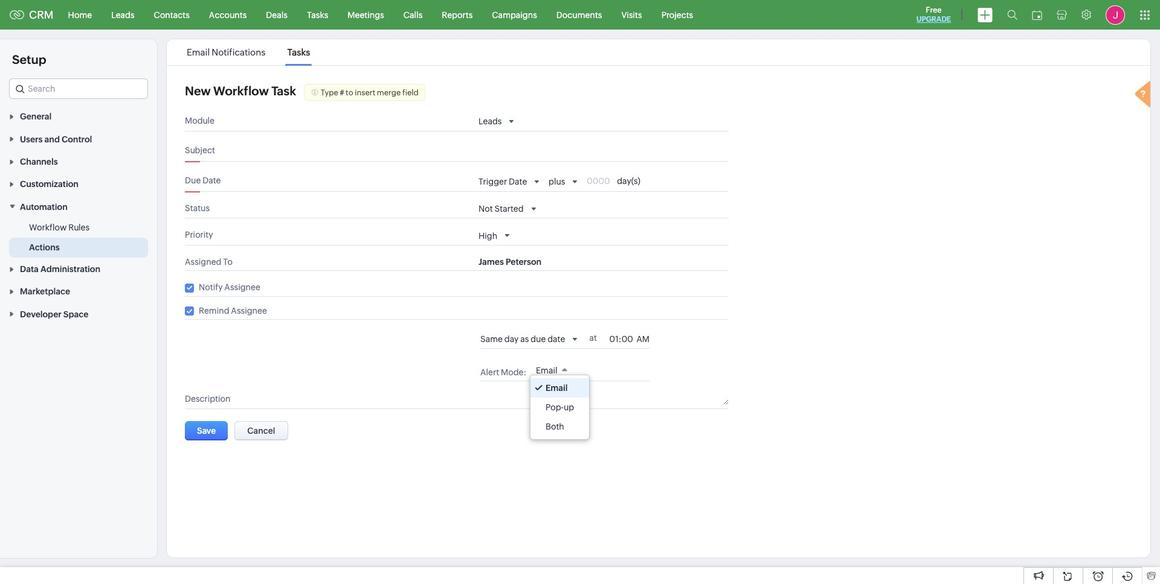 Task type: describe. For each thing, give the bounding box(es) containing it.
calls
[[404, 10, 423, 20]]

customization button
[[0, 173, 157, 195]]

home
[[68, 10, 92, 20]]

type
[[321, 88, 338, 97]]

insert
[[355, 88, 375, 97]]

mode:
[[501, 368, 526, 378]]

channels
[[20, 157, 58, 167]]

space
[[63, 310, 89, 320]]

both
[[546, 422, 564, 432]]

assigned to
[[185, 257, 233, 267]]

free
[[926, 5, 942, 15]]

same
[[480, 335, 503, 344]]

subject
[[185, 145, 215, 155]]

new
[[185, 84, 211, 98]]

remind assignee
[[199, 306, 267, 316]]

james peterson
[[479, 257, 542, 267]]

email inside list box
[[546, 384, 568, 393]]

workflow inside 'workflow rules' link
[[29, 223, 67, 233]]

profile element
[[1099, 0, 1133, 29]]

automation
[[20, 202, 68, 212]]

data
[[20, 265, 39, 274]]

to
[[346, 88, 353, 97]]

users and control
[[20, 135, 92, 144]]

rules
[[68, 223, 90, 233]]

reports link
[[432, 0, 482, 29]]

leads for leads field
[[479, 117, 502, 127]]

due
[[185, 176, 201, 185]]

to
[[223, 257, 233, 267]]

task
[[272, 84, 296, 98]]

0 vertical spatial tasks link
[[297, 0, 338, 29]]

up
[[564, 403, 574, 413]]

profile image
[[1106, 5, 1125, 24]]

at
[[589, 334, 597, 343]]

control
[[62, 135, 92, 144]]

high
[[479, 231, 497, 241]]

field
[[403, 88, 419, 97]]

Leads field
[[479, 116, 517, 127]]

customization
[[20, 180, 79, 189]]

crm
[[29, 8, 54, 21]]

new workflow task
[[185, 84, 296, 98]]

not started
[[479, 204, 524, 214]]

day
[[504, 335, 519, 344]]

workflow rules
[[29, 223, 90, 233]]

visits link
[[612, 0, 652, 29]]

channels button
[[0, 150, 157, 173]]

administration
[[40, 265, 100, 274]]

list box containing email
[[531, 376, 589, 440]]

assignee for notify assignee
[[224, 283, 260, 292]]

developer space button
[[0, 303, 157, 326]]

accounts link
[[199, 0, 256, 29]]

Trigger Date field
[[479, 177, 542, 188]]

projects link
[[652, 0, 703, 29]]

notify
[[199, 283, 223, 292]]

day(s)
[[617, 176, 641, 186]]

create menu element
[[971, 0, 1000, 29]]

free upgrade
[[917, 5, 951, 24]]

search image
[[1007, 10, 1018, 20]]

pop-up
[[546, 403, 574, 413]]

reports
[[442, 10, 473, 20]]

calendar image
[[1032, 10, 1042, 20]]

description
[[185, 395, 231, 404]]

started
[[495, 204, 524, 214]]

email notifications link
[[185, 47, 267, 57]]

leads link
[[102, 0, 144, 29]]

peterson
[[506, 257, 542, 267]]

email inside list
[[187, 47, 210, 57]]

upgrade
[[917, 15, 951, 24]]

not
[[479, 204, 493, 214]]

am
[[637, 335, 650, 344]]

#
[[340, 88, 344, 97]]

date
[[548, 335, 565, 344]]

type # to insert merge field
[[321, 88, 419, 97]]

campaigns
[[492, 10, 537, 20]]

pop-
[[546, 403, 564, 413]]

leads for the leads link
[[111, 10, 135, 20]]



Task type: vqa. For each thing, say whether or not it's contained in the screenshot.
Projects 'link'
yes



Task type: locate. For each thing, give the bounding box(es) containing it.
0 vertical spatial workflow
[[213, 84, 269, 98]]

date for trigger date
[[509, 177, 527, 187]]

email
[[187, 47, 210, 57], [536, 366, 558, 376], [546, 384, 568, 393]]

tasks link right deals
[[297, 0, 338, 29]]

None text field
[[610, 335, 637, 344]]

projects
[[662, 10, 693, 20]]

1 vertical spatial assignee
[[231, 306, 267, 316]]

assignee
[[224, 283, 260, 292], [231, 306, 267, 316]]

list
[[176, 39, 321, 65]]

date right "trigger"
[[509, 177, 527, 187]]

tasks right deals link
[[307, 10, 328, 20]]

workflow
[[213, 84, 269, 98], [29, 223, 67, 233]]

tasks link inside list
[[285, 47, 312, 57]]

trigger
[[479, 177, 507, 187]]

general
[[20, 112, 52, 122]]

notify assignee
[[199, 283, 260, 292]]

data administration button
[[0, 258, 157, 280]]

1 horizontal spatial workflow
[[213, 84, 269, 98]]

accounts
[[209, 10, 247, 20]]

None text field
[[479, 148, 704, 157], [479, 395, 729, 405], [479, 148, 704, 157], [479, 395, 729, 405]]

workflow rules link
[[29, 222, 90, 234]]

automation region
[[0, 218, 157, 258]]

marketplace
[[20, 287, 70, 297]]

None field
[[9, 79, 148, 99]]

1 vertical spatial leads
[[479, 117, 502, 127]]

0 vertical spatial leads
[[111, 10, 135, 20]]

2 vertical spatial email
[[546, 384, 568, 393]]

james
[[479, 257, 504, 267]]

list box
[[531, 376, 589, 440]]

date for due date
[[203, 176, 221, 185]]

Search text field
[[10, 79, 147, 99]]

1 vertical spatial tasks link
[[285, 47, 312, 57]]

general button
[[0, 105, 157, 128]]

automation button
[[0, 195, 157, 218]]

search element
[[1000, 0, 1025, 30]]

deals link
[[256, 0, 297, 29]]

list containing email notifications
[[176, 39, 321, 65]]

users
[[20, 135, 43, 144]]

tasks up task
[[287, 47, 310, 57]]

email up pop-
[[546, 384, 568, 393]]

calls link
[[394, 0, 432, 29]]

documents
[[556, 10, 602, 20]]

plus
[[549, 177, 565, 187]]

create menu image
[[978, 8, 993, 22]]

deals
[[266, 10, 288, 20]]

contacts
[[154, 10, 190, 20]]

Not Started field
[[479, 204, 539, 215]]

tasks inside "link"
[[307, 10, 328, 20]]

due date
[[185, 176, 221, 185]]

assignee for remind assignee
[[231, 306, 267, 316]]

users and control button
[[0, 128, 157, 150]]

meetings link
[[338, 0, 394, 29]]

developer
[[20, 310, 62, 320]]

priority
[[185, 230, 213, 240]]

and
[[44, 135, 60, 144]]

as
[[520, 335, 529, 344]]

notifications
[[212, 47, 265, 57]]

tasks inside list
[[287, 47, 310, 57]]

tasks link up task
[[285, 47, 312, 57]]

workflow up actions
[[29, 223, 67, 233]]

email notifications
[[187, 47, 265, 57]]

date
[[203, 176, 221, 185], [509, 177, 527, 187]]

assigned
[[185, 257, 221, 267]]

data administration
[[20, 265, 100, 274]]

Same day as due date field
[[480, 334, 580, 345]]

crm link
[[10, 8, 54, 21]]

assignee up remind assignee
[[224, 283, 260, 292]]

leads inside field
[[479, 117, 502, 127]]

email up new
[[187, 47, 210, 57]]

alert
[[480, 368, 499, 378]]

email down due
[[536, 366, 558, 376]]

1 vertical spatial email
[[536, 366, 558, 376]]

documents link
[[547, 0, 612, 29]]

0000 text field
[[587, 176, 617, 186]]

plus field
[[549, 177, 580, 188]]

None submit
[[185, 422, 228, 441]]

same day as due date
[[480, 335, 565, 344]]

actions link
[[29, 242, 60, 254]]

remind
[[199, 306, 229, 316]]

developer space
[[20, 310, 89, 320]]

High field
[[479, 231, 513, 242]]

assignee down notify assignee
[[231, 306, 267, 316]]

Email field
[[530, 362, 573, 376]]

campaigns link
[[482, 0, 547, 29]]

workflow down notifications
[[213, 84, 269, 98]]

None button
[[235, 422, 288, 441]]

contacts link
[[144, 0, 199, 29]]

1 horizontal spatial date
[[509, 177, 527, 187]]

date right the due
[[203, 176, 221, 185]]

due
[[531, 335, 546, 344]]

1 vertical spatial tasks
[[287, 47, 310, 57]]

1 vertical spatial workflow
[[29, 223, 67, 233]]

tasks link
[[297, 0, 338, 29], [285, 47, 312, 57]]

0 vertical spatial email
[[187, 47, 210, 57]]

date inside "field"
[[509, 177, 527, 187]]

alert mode:
[[480, 368, 526, 378]]

trigger date
[[479, 177, 527, 187]]

0 vertical spatial tasks
[[307, 10, 328, 20]]

email inside field
[[536, 366, 558, 376]]

1 horizontal spatial leads
[[479, 117, 502, 127]]

0 horizontal spatial date
[[203, 176, 221, 185]]

0 horizontal spatial workflow
[[29, 223, 67, 233]]

meetings
[[348, 10, 384, 20]]

module
[[185, 116, 215, 126]]

status
[[185, 203, 210, 213]]

home link
[[58, 0, 102, 29]]

marketplace button
[[0, 280, 157, 303]]

0 horizontal spatial leads
[[111, 10, 135, 20]]

visits
[[622, 10, 642, 20]]

setup
[[12, 53, 46, 66]]

0 vertical spatial assignee
[[224, 283, 260, 292]]



